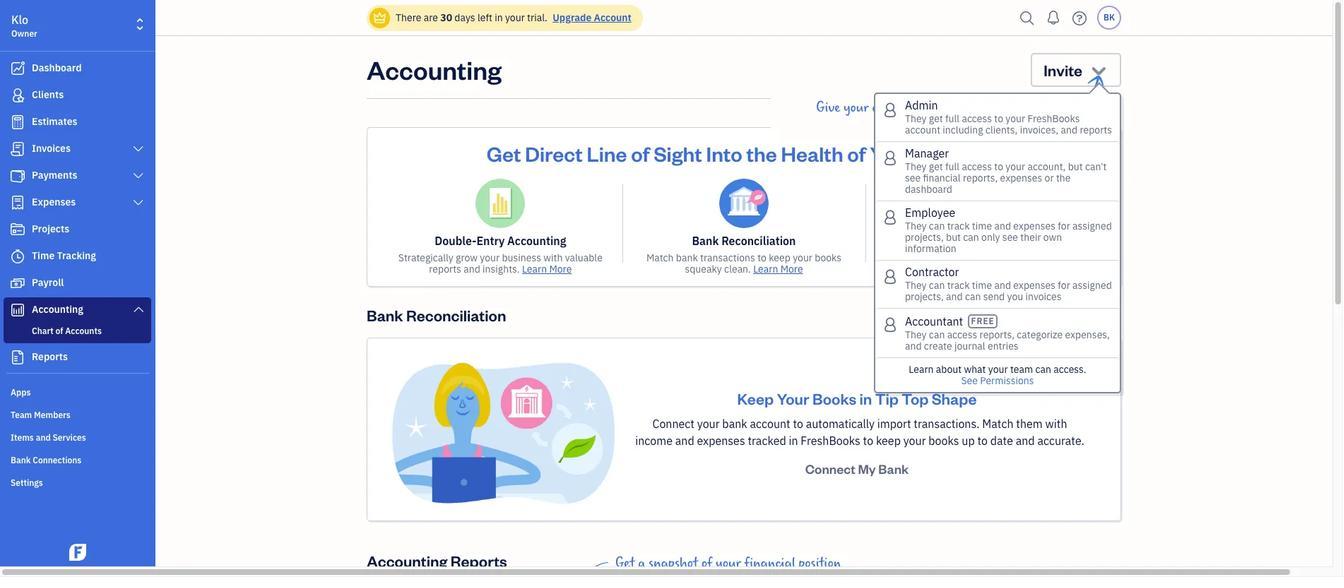 Task type: describe. For each thing, give the bounding box(es) containing it.
automatically
[[806, 417, 875, 431]]

transactions.
[[914, 417, 980, 431]]

bank inside connect your bank account to automatically import transactions. match them with income and expenses tracked in freshbooks to keep your books up to date and accurate.
[[723, 417, 748, 431]]

of right create
[[915, 263, 924, 276]]

learn more for double-entry accounting
[[522, 263, 572, 276]]

keep inside match bank transactions to keep your books squeaky clean.
[[769, 252, 791, 264]]

apps
[[11, 387, 31, 398]]

accounting reports
[[367, 551, 507, 571]]

they for admin
[[905, 112, 927, 125]]

of right snapshot
[[702, 556, 713, 572]]

books inside match bank transactions to keep your books squeaky clean.
[[815, 252, 842, 264]]

but inside employee they can track time and expenses for assigned projects, but can only see their own information
[[946, 231, 961, 244]]

admin
[[905, 98, 938, 112]]

reports, inside free they can access reports, categorize expenses, and create journal entries
[[980, 329, 1015, 341]]

expenses inside manager they get full access to your account, but can't see financial reports, expenses or the dashboard
[[1001, 172, 1043, 184]]

get for get a snapshot of your financial position
[[616, 556, 635, 572]]

project image
[[9, 223, 26, 237]]

for for employee
[[1058, 220, 1071, 233]]

invoices
[[32, 142, 71, 155]]

and down journal entries and chart of accounts image
[[971, 234, 991, 248]]

accounts inside main "element"
[[65, 326, 102, 336]]

invoices,
[[1020, 124, 1059, 136]]

get direct line of sight into the health of your business
[[487, 140, 1002, 167]]

your inside "strategically grow your business with valuable reports and insights."
[[480, 252, 500, 264]]

0 horizontal spatial financial
[[745, 556, 796, 572]]

journal entries and chart of accounts image
[[963, 179, 1013, 228]]

1 vertical spatial reconciliation
[[406, 305, 506, 325]]

1 vertical spatial accounts
[[926, 263, 967, 276]]

crown image
[[372, 10, 387, 25]]

keep inside connect your bank account to automatically import transactions. match them with income and expenses tracked in freshbooks to keep your books up to date and accurate.
[[876, 434, 901, 448]]

income
[[636, 434, 673, 448]]

health
[[781, 140, 844, 167]]

shape
[[932, 389, 977, 409]]

a
[[638, 556, 645, 572]]

chart of accounts
[[32, 326, 102, 336]]

categorize
[[1017, 329, 1063, 341]]

accurate.
[[1038, 434, 1085, 448]]

send
[[984, 291, 1005, 303]]

tracking
[[57, 250, 96, 262]]

time tracking link
[[4, 244, 151, 269]]

to inside match bank transactions to keep your books squeaky clean.
[[758, 252, 767, 264]]

bk
[[1104, 12, 1115, 23]]

of up accounts
[[1025, 234, 1036, 248]]

team members
[[11, 410, 71, 421]]

manager they get full access to your account, but can't see financial reports, expenses or the dashboard
[[905, 146, 1107, 196]]

employee
[[905, 206, 956, 220]]

journal
[[955, 340, 986, 353]]

valuable
[[565, 252, 603, 264]]

2 horizontal spatial chart
[[994, 234, 1023, 248]]

books
[[813, 389, 857, 409]]

account inside connect your bank account to automatically import transactions. match them with income and expenses tracked in freshbooks to keep your books up to date and accurate.
[[750, 417, 791, 431]]

items and services link
[[4, 427, 151, 448]]

in inside connect your bank account to automatically import transactions. match them with income and expenses tracked in freshbooks to keep your books up to date and accurate.
[[789, 434, 798, 448]]

grow
[[456, 252, 478, 264]]

projects, for employee
[[905, 231, 944, 244]]

squeaky
[[685, 263, 722, 276]]

your inside learn about what your team can access. see permissions
[[989, 363, 1008, 376]]

sight
[[654, 140, 702, 167]]

into
[[707, 140, 743, 167]]

30
[[441, 11, 452, 24]]

upgrade
[[553, 11, 592, 24]]

left
[[478, 11, 493, 24]]

see inside employee they can track time and expenses for assigned projects, but can only see their own information
[[1003, 231, 1019, 244]]

0 vertical spatial journal
[[889, 234, 929, 248]]

journal entries and chart of accounts create journal entries and edit accounts in the chart of accounts with
[[884, 234, 1091, 276]]

transactions
[[701, 252, 756, 264]]

your inside manager they get full access to your account, but can't see financial reports, expenses or the dashboard
[[1006, 160, 1026, 173]]

access for manager
[[962, 160, 992, 173]]

1 vertical spatial entries
[[952, 252, 983, 264]]

freshbooks inside connect your bank account to automatically import transactions. match them with income and expenses tracked in freshbooks to keep your books up to date and accurate.
[[801, 434, 861, 448]]

chevrondown image
[[1089, 60, 1109, 80]]

edit
[[1004, 252, 1022, 264]]

can't
[[1086, 160, 1107, 173]]

double-entry accounting
[[435, 234, 566, 248]]

line
[[587, 140, 627, 167]]

account
[[594, 11, 632, 24]]

to inside manager they get full access to your account, but can't see financial reports, expenses or the dashboard
[[995, 160, 1004, 173]]

connect your bank account to automatically import transactions. match them with income and expenses tracked in freshbooks to keep your books up to date and accurate.
[[636, 417, 1085, 448]]

klo
[[11, 13, 28, 27]]

manager
[[905, 146, 949, 160]]

connect for your
[[653, 417, 695, 431]]

notifications image
[[1043, 4, 1065, 32]]

can inside free they can access reports, categorize expenses, and create journal entries
[[929, 329, 945, 341]]

expenses inside connect your bank account to automatically import transactions. match them with income and expenses tracked in freshbooks to keep your books up to date and accurate.
[[697, 434, 745, 448]]

they for manager
[[905, 160, 927, 173]]

chevron large down image
[[132, 170, 145, 182]]

you
[[1008, 291, 1024, 303]]

import
[[878, 417, 912, 431]]

bank down strategically
[[367, 305, 403, 325]]

projects, for contractor
[[905, 291, 944, 303]]

but inside manager they get full access to your account, but can't see financial reports, expenses or the dashboard
[[1068, 160, 1083, 173]]

and down edit
[[995, 279, 1011, 292]]

can up information
[[929, 220, 945, 233]]

their
[[1021, 231, 1042, 244]]

expenses inside employee they can track time and expenses for assigned projects, but can only see their own information
[[1014, 220, 1056, 233]]

can left only
[[964, 231, 980, 244]]

contractor they can track time and expenses for assigned projects, and can send you invoices
[[905, 265, 1112, 303]]

get a snapshot of your financial position
[[616, 556, 841, 572]]

chevron large down image for invoices
[[132, 143, 145, 155]]

match inside match bank transactions to keep your books squeaky clean.
[[647, 252, 674, 264]]

are
[[424, 11, 438, 24]]

items
[[11, 433, 34, 443]]

or
[[1045, 172, 1054, 184]]

free they can access reports, categorize expenses, and create journal entries
[[905, 316, 1110, 353]]

your inside admin they get full access to your freshbooks account including clients, invoices, and reports
[[1006, 112, 1026, 125]]

learn inside learn about what your team can access. see permissions
[[909, 363, 934, 376]]

access for admin
[[962, 112, 992, 125]]

chart inside main "element"
[[32, 326, 54, 336]]

only
[[982, 231, 1001, 244]]

get for admin
[[929, 112, 943, 125]]

1 horizontal spatial reports
[[451, 551, 507, 571]]

money image
[[9, 276, 26, 291]]

about
[[936, 363, 962, 376]]

to up my
[[863, 434, 874, 448]]

members
[[34, 410, 71, 421]]

team
[[11, 410, 32, 421]]

0 vertical spatial the
[[747, 140, 777, 167]]

trial.
[[527, 11, 548, 24]]

and inside "strategically grow your business with valuable reports and insights."
[[464, 263, 480, 276]]

1 horizontal spatial your
[[870, 140, 914, 167]]

2 horizontal spatial accounts
[[1038, 234, 1087, 248]]

connections
[[33, 455, 82, 466]]

estimates link
[[4, 110, 151, 135]]

tracked
[[748, 434, 786, 448]]

freshbooks image
[[66, 544, 89, 561]]

in left tip
[[860, 389, 872, 409]]

bank reconciliation image
[[720, 179, 769, 228]]

dashboard image
[[9, 61, 26, 76]]

and inside employee they can track time and expenses for assigned projects, but can only see their own information
[[995, 220, 1011, 233]]

accounting inside main "element"
[[32, 303, 83, 316]]

including
[[943, 124, 984, 136]]

reports, inside manager they get full access to your account, but can't see financial reports, expenses or the dashboard
[[963, 172, 998, 184]]

learn for entry
[[522, 263, 547, 276]]

bank inside match bank transactions to keep your books squeaky clean.
[[676, 252, 698, 264]]

go to help image
[[1069, 7, 1091, 29]]

report image
[[9, 351, 26, 365]]

more for bank reconciliation
[[781, 263, 803, 276]]

strategically grow your business with valuable reports and insights.
[[398, 252, 603, 276]]

reports inside main "element"
[[32, 351, 68, 363]]

they inside free they can access reports, categorize expenses, and create journal entries
[[905, 329, 927, 341]]

learn about what your team can access. see permissions
[[909, 363, 1087, 387]]

estimates
[[32, 115, 77, 128]]

keep
[[738, 389, 774, 409]]

and inside free they can access reports, categorize expenses, and create journal entries
[[905, 340, 922, 353]]

settings
[[11, 478, 43, 488]]

reports inside admin they get full access to your freshbooks account including clients, invoices, and reports
[[1080, 124, 1113, 136]]

full for admin
[[946, 112, 960, 125]]

reports link
[[4, 345, 151, 370]]

and right income
[[676, 434, 695, 448]]

bank up the transactions
[[692, 234, 719, 248]]

my
[[858, 461, 876, 477]]

access.
[[1054, 363, 1087, 376]]

payment image
[[9, 169, 26, 183]]

financial inside manager they get full access to your account, but can't see financial reports, expenses or the dashboard
[[923, 172, 961, 184]]

payroll link
[[4, 271, 151, 296]]

invite button
[[1031, 53, 1122, 87]]

0 vertical spatial reconciliation
[[722, 234, 796, 248]]

more for double-entry accounting
[[549, 263, 572, 276]]



Task type: vqa. For each thing, say whether or not it's contained in the screenshot.
"edit"
yes



Task type: locate. For each thing, give the bounding box(es) containing it.
for
[[1058, 220, 1071, 233], [1058, 279, 1071, 292]]

1 horizontal spatial connect
[[806, 461, 856, 477]]

1 vertical spatial chevron large down image
[[132, 197, 145, 209]]

connect inside connect your bank account to automatically import transactions. match them with income and expenses tracked in freshbooks to keep your books up to date and accurate.
[[653, 417, 695, 431]]

assigned
[[1073, 220, 1112, 233], [1073, 279, 1112, 292]]

2 they from the top
[[905, 160, 927, 173]]

1 horizontal spatial but
[[1068, 160, 1083, 173]]

freshbooks up account,
[[1028, 112, 1080, 125]]

time tracking
[[32, 250, 96, 262]]

1 get from the top
[[929, 112, 943, 125]]

0 vertical spatial books
[[815, 252, 842, 264]]

1 vertical spatial time
[[972, 279, 993, 292]]

see down manager
[[905, 172, 921, 184]]

projects, down contractor
[[905, 291, 944, 303]]

match inside connect your bank account to automatically import transactions. match them with income and expenses tracked in freshbooks to keep your books up to date and accurate.
[[983, 417, 1014, 431]]

full
[[946, 112, 960, 125], [946, 160, 960, 173]]

track inside employee they can track time and expenses for assigned projects, but can only see their own information
[[948, 220, 970, 233]]

chevron large down image for accounting
[[132, 304, 145, 315]]

2 vertical spatial chevron large down image
[[132, 304, 145, 315]]

bank reconciliation down strategically
[[367, 305, 506, 325]]

for inside contractor they can track time and expenses for assigned projects, and can send you invoices
[[1058, 279, 1071, 292]]

1 projects, from the top
[[905, 231, 944, 244]]

admin they get full access to your freshbooks account including clients, invoices, and reports
[[905, 98, 1113, 136]]

0 horizontal spatial freshbooks
[[801, 434, 861, 448]]

date
[[991, 434, 1014, 448]]

reconciliation
[[722, 234, 796, 248], [406, 305, 506, 325]]

business
[[502, 252, 541, 264]]

3 chevron large down image from the top
[[132, 304, 145, 315]]

tip
[[876, 389, 899, 409]]

search image
[[1016, 7, 1039, 29]]

2 projects, from the top
[[905, 291, 944, 303]]

1 vertical spatial books
[[929, 434, 960, 448]]

bank inside button
[[879, 461, 909, 477]]

up
[[962, 434, 975, 448]]

get left direct
[[487, 140, 521, 167]]

reports, down free
[[980, 329, 1015, 341]]

in right left
[[495, 11, 503, 24]]

1 track from the top
[[948, 220, 970, 233]]

access inside admin they get full access to your freshbooks account including clients, invoices, and reports
[[962, 112, 992, 125]]

and inside main "element"
[[36, 433, 51, 443]]

settings link
[[4, 472, 151, 493]]

1 horizontal spatial get
[[616, 556, 635, 572]]

bank inside main "element"
[[11, 455, 31, 466]]

connect your bank account to begin matching your bank transactions image
[[390, 361, 616, 505]]

estimate image
[[9, 115, 26, 129]]

invoices link
[[4, 136, 151, 162]]

clean.
[[725, 263, 751, 276]]

the right or
[[1057, 172, 1071, 184]]

to left automatically
[[793, 417, 804, 431]]

3 they from the top
[[905, 220, 927, 233]]

track inside contractor they can track time and expenses for assigned projects, and can send you invoices
[[948, 279, 970, 292]]

dashboard
[[32, 61, 82, 74]]

time inside contractor they can track time and expenses for assigned projects, and can send you invoices
[[972, 279, 993, 292]]

apps link
[[4, 382, 151, 403]]

get
[[487, 140, 521, 167], [616, 556, 635, 572]]

match left squeaky
[[647, 252, 674, 264]]

1 vertical spatial bank
[[723, 417, 748, 431]]

0 vertical spatial access
[[962, 112, 992, 125]]

timer image
[[9, 250, 26, 264]]

but
[[1068, 160, 1083, 173], [946, 231, 961, 244]]

financial left the position
[[745, 556, 796, 572]]

0 horizontal spatial books
[[815, 252, 842, 264]]

reports
[[32, 351, 68, 363], [451, 551, 507, 571]]

direct
[[525, 140, 583, 167]]

chevron large down image down chevron large down image
[[132, 197, 145, 209]]

more
[[549, 263, 572, 276], [781, 263, 803, 276]]

0 horizontal spatial learn
[[522, 263, 547, 276]]

the right into
[[747, 140, 777, 167]]

get inside admin they get full access to your freshbooks account including clients, invoices, and reports
[[929, 112, 943, 125]]

assigned inside employee they can track time and expenses for assigned projects, but can only see their own information
[[1073, 220, 1112, 233]]

books inside connect your bank account to automatically import transactions. match them with income and expenses tracked in freshbooks to keep your books up to date and accurate.
[[929, 434, 960, 448]]

close image
[[1096, 137, 1112, 153]]

for for contractor
[[1058, 279, 1071, 292]]

bank down the "items" at the bottom left of page
[[11, 455, 31, 466]]

2 assigned from the top
[[1073, 279, 1112, 292]]

2 chevron large down image from the top
[[132, 197, 145, 209]]

see
[[962, 375, 978, 387]]

account up tracked at the right of the page
[[750, 417, 791, 431]]

0 vertical spatial for
[[1058, 220, 1071, 233]]

0 vertical spatial reports
[[1080, 124, 1113, 136]]

expenses down accounts
[[1014, 279, 1056, 292]]

1 horizontal spatial books
[[929, 434, 960, 448]]

0 vertical spatial reports
[[32, 351, 68, 363]]

0 vertical spatial financial
[[923, 172, 961, 184]]

of down the 'accounting' link in the bottom of the page
[[56, 326, 63, 336]]

1 vertical spatial match
[[983, 417, 1014, 431]]

1 horizontal spatial see
[[1003, 231, 1019, 244]]

free
[[972, 316, 995, 327]]

0 horizontal spatial reconciliation
[[406, 305, 506, 325]]

1 vertical spatial reports,
[[980, 329, 1015, 341]]

reports inside "strategically grow your business with valuable reports and insights."
[[429, 263, 462, 276]]

0 horizontal spatial bank
[[676, 252, 698, 264]]

assigned up expenses, on the bottom
[[1073, 279, 1112, 292]]

projects,
[[905, 231, 944, 244], [905, 291, 944, 303]]

and up accountant
[[946, 291, 963, 303]]

to right clean.
[[758, 252, 767, 264]]

1 learn more from the left
[[522, 263, 572, 276]]

bank left the transactions
[[676, 252, 698, 264]]

get up manager
[[929, 112, 943, 125]]

get inside manager they get full access to your account, but can't see financial reports, expenses or the dashboard
[[929, 160, 943, 173]]

entries down employee
[[931, 234, 969, 248]]

to right up in the bottom right of the page
[[978, 434, 988, 448]]

1 horizontal spatial match
[[983, 417, 1014, 431]]

dashboard link
[[4, 56, 151, 81]]

0 horizontal spatial the
[[747, 140, 777, 167]]

bank
[[676, 252, 698, 264], [723, 417, 748, 431]]

to right including
[[995, 112, 1004, 125]]

the right accounts
[[1077, 252, 1091, 264]]

2 horizontal spatial the
[[1077, 252, 1091, 264]]

2 time from the top
[[972, 279, 993, 292]]

entry
[[477, 234, 505, 248]]

reconciliation down grow
[[406, 305, 506, 325]]

double-entry accounting image
[[476, 179, 525, 228]]

with left valuable
[[544, 252, 563, 264]]

2 learn more from the left
[[754, 263, 803, 276]]

more right clean.
[[781, 263, 803, 276]]

employee they can track time and expenses for assigned projects, but can only see their own information
[[905, 206, 1112, 255]]

to down clients,
[[995, 160, 1004, 173]]

snapshot
[[649, 556, 698, 572]]

0 horizontal spatial more
[[549, 263, 572, 276]]

they inside admin they get full access to your freshbooks account including clients, invoices, and reports
[[905, 112, 927, 125]]

account up manager
[[905, 124, 941, 136]]

time
[[32, 250, 55, 262]]

reports
[[1080, 124, 1113, 136], [429, 263, 462, 276]]

reports,
[[963, 172, 998, 184], [980, 329, 1015, 341]]

1 horizontal spatial the
[[1057, 172, 1071, 184]]

connect up income
[[653, 417, 695, 431]]

expenses link
[[4, 190, 151, 216]]

1 horizontal spatial with
[[970, 263, 989, 276]]

of
[[631, 140, 650, 167], [848, 140, 866, 167], [1025, 234, 1036, 248], [915, 263, 924, 276], [56, 326, 63, 336], [702, 556, 713, 572]]

the inside manager they get full access to your account, but can't see financial reports, expenses or the dashboard
[[1057, 172, 1071, 184]]

0 vertical spatial see
[[905, 172, 921, 184]]

chart
[[994, 234, 1023, 248], [889, 263, 913, 276], [32, 326, 54, 336]]

learn for reconciliation
[[754, 263, 778, 276]]

get for manager
[[929, 160, 943, 173]]

projects, inside employee they can track time and expenses for assigned projects, but can only see their own information
[[905, 231, 944, 244]]

0 vertical spatial chevron large down image
[[132, 143, 145, 155]]

learn right insights.
[[522, 263, 547, 276]]

services
[[53, 433, 86, 443]]

full up dashboard
[[946, 160, 960, 173]]

1 vertical spatial assigned
[[1073, 279, 1112, 292]]

account
[[905, 124, 941, 136], [750, 417, 791, 431]]

books left create
[[815, 252, 842, 264]]

1 more from the left
[[549, 263, 572, 276]]

accountant
[[905, 315, 964, 329]]

4 they from the top
[[905, 279, 927, 292]]

accounts
[[1024, 252, 1064, 264]]

assigned right own
[[1073, 220, 1112, 233]]

bank right my
[[879, 461, 909, 477]]

learn right clean.
[[754, 263, 778, 276]]

0 horizontal spatial see
[[905, 172, 921, 184]]

access inside manager they get full access to your account, but can't see financial reports, expenses or the dashboard
[[962, 160, 992, 173]]

team
[[1011, 363, 1034, 376]]

invoices
[[1026, 291, 1062, 303]]

1 horizontal spatial chart
[[889, 263, 913, 276]]

bank connections
[[11, 455, 82, 466]]

see inside manager they get full access to your account, but can't see financial reports, expenses or the dashboard
[[905, 172, 921, 184]]

permissions
[[980, 375, 1035, 387]]

1 vertical spatial get
[[616, 556, 635, 572]]

chart image
[[9, 303, 26, 317]]

top
[[902, 389, 929, 409]]

full inside manager they get full access to your account, but can't see financial reports, expenses or the dashboard
[[946, 160, 960, 173]]

0 horizontal spatial reports
[[429, 263, 462, 276]]

assigned for employee
[[1073, 220, 1112, 233]]

expenses inside contractor they can track time and expenses for assigned projects, and can send you invoices
[[1014, 279, 1056, 292]]

1 horizontal spatial keep
[[876, 434, 901, 448]]

reports up close icon
[[1080, 124, 1113, 136]]

chevron large down image inside "expenses" link
[[132, 197, 145, 209]]

bank
[[692, 234, 719, 248], [367, 305, 403, 325], [11, 455, 31, 466], [879, 461, 909, 477]]

2 full from the top
[[946, 160, 960, 173]]

0 horizontal spatial learn more
[[522, 263, 572, 276]]

2 horizontal spatial with
[[1046, 417, 1068, 431]]

learn more right clean.
[[754, 263, 803, 276]]

0 horizontal spatial bank reconciliation
[[367, 305, 506, 325]]

chart down the 'accounting' link in the bottom of the page
[[32, 326, 54, 336]]

1 horizontal spatial learn more
[[754, 263, 803, 276]]

clients,
[[986, 124, 1018, 136]]

2 for from the top
[[1058, 279, 1071, 292]]

accounts up accounts
[[1038, 234, 1087, 248]]

2 vertical spatial chart
[[32, 326, 54, 336]]

account inside admin they get full access to your freshbooks account including clients, invoices, and reports
[[905, 124, 941, 136]]

they inside employee they can track time and expenses for assigned projects, but can only see their own information
[[905, 220, 927, 233]]

account,
[[1028, 160, 1066, 173]]

assigned inside contractor they can track time and expenses for assigned projects, and can send you invoices
[[1073, 279, 1112, 292]]

can left send
[[965, 291, 981, 303]]

upgrade account link
[[550, 11, 632, 24]]

expenses
[[32, 196, 76, 209]]

can right 'team'
[[1036, 363, 1052, 376]]

1 they from the top
[[905, 112, 927, 125]]

connect my bank
[[806, 461, 909, 477]]

in inside journal entries and chart of accounts create journal entries and edit accounts in the chart of accounts with
[[1066, 252, 1074, 264]]

1 vertical spatial reports
[[451, 551, 507, 571]]

2 get from the top
[[929, 160, 943, 173]]

freshbooks
[[1028, 112, 1080, 125], [801, 434, 861, 448]]

chart of accounts link
[[6, 323, 148, 340]]

the inside journal entries and chart of accounts create journal entries and edit accounts in the chart of accounts with
[[1077, 252, 1091, 264]]

track left only
[[948, 220, 970, 233]]

but left can't
[[1068, 160, 1083, 173]]

they up dashboard
[[905, 160, 927, 173]]

can up accountant
[[929, 279, 945, 292]]

with inside "strategically grow your business with valuable reports and insights."
[[544, 252, 563, 264]]

2 track from the top
[[948, 279, 970, 292]]

0 horizontal spatial match
[[647, 252, 674, 264]]

1 horizontal spatial financial
[[923, 172, 961, 184]]

there are 30 days left in your trial. upgrade account
[[396, 11, 632, 24]]

1 horizontal spatial bank reconciliation
[[692, 234, 796, 248]]

access down free
[[948, 329, 978, 341]]

with inside journal entries and chart of accounts create journal entries and edit accounts in the chart of accounts with
[[970, 263, 989, 276]]

financial down manager
[[923, 172, 961, 184]]

1 assigned from the top
[[1073, 220, 1112, 233]]

1 vertical spatial full
[[946, 160, 960, 173]]

0 vertical spatial bank
[[676, 252, 698, 264]]

0 vertical spatial get
[[487, 140, 521, 167]]

invoice image
[[9, 142, 26, 156]]

chevron large down image inside invoices link
[[132, 143, 145, 155]]

1 vertical spatial for
[[1058, 279, 1071, 292]]

1 vertical spatial chart
[[889, 263, 913, 276]]

0 horizontal spatial get
[[487, 140, 521, 167]]

0 vertical spatial keep
[[769, 252, 791, 264]]

projects, down employee
[[905, 231, 944, 244]]

0 horizontal spatial connect
[[653, 417, 695, 431]]

owner
[[11, 28, 37, 39]]

0 vertical spatial entries
[[931, 234, 969, 248]]

client image
[[9, 88, 26, 102]]

1 vertical spatial projects,
[[905, 291, 944, 303]]

journal up contractor
[[916, 252, 950, 264]]

of right 'line'
[[631, 140, 650, 167]]

books
[[815, 252, 842, 264], [929, 434, 960, 448]]

and left 'create' at right
[[905, 340, 922, 353]]

match
[[647, 252, 674, 264], [983, 417, 1014, 431]]

track for contractor
[[948, 279, 970, 292]]

bank reconciliation up match bank transactions to keep your books squeaky clean.
[[692, 234, 796, 248]]

1 for from the top
[[1058, 220, 1071, 233]]

get up dashboard
[[929, 160, 943, 173]]

1 vertical spatial connect
[[806, 461, 856, 477]]

they left the journal
[[905, 329, 927, 341]]

0 vertical spatial assigned
[[1073, 220, 1112, 233]]

0 vertical spatial chart
[[994, 234, 1023, 248]]

of right the "health"
[[848, 140, 866, 167]]

keep right clean.
[[769, 252, 791, 264]]

0 horizontal spatial your
[[777, 389, 810, 409]]

time for employee
[[972, 220, 993, 233]]

they for contractor
[[905, 279, 927, 292]]

they inside contractor they can track time and expenses for assigned projects, and can send you invoices
[[905, 279, 927, 292]]

full for manager
[[946, 160, 960, 173]]

and right invoices,
[[1061, 124, 1078, 136]]

1 vertical spatial freshbooks
[[801, 434, 861, 448]]

1 vertical spatial see
[[1003, 231, 1019, 244]]

2 horizontal spatial learn
[[909, 363, 934, 376]]

expenses left tracked at the right of the page
[[697, 434, 745, 448]]

1 horizontal spatial accounts
[[926, 263, 967, 276]]

they down create
[[905, 279, 927, 292]]

of inside main "element"
[[56, 326, 63, 336]]

1 horizontal spatial reports
[[1080, 124, 1113, 136]]

0 horizontal spatial keep
[[769, 252, 791, 264]]

and down them
[[1016, 434, 1035, 448]]

connect for my
[[806, 461, 856, 477]]

klo owner
[[11, 13, 37, 39]]

they inside manager they get full access to your account, but can't see financial reports, expenses or the dashboard
[[905, 160, 927, 173]]

0 horizontal spatial accounts
[[65, 326, 102, 336]]

0 vertical spatial your
[[870, 140, 914, 167]]

to inside admin they get full access to your freshbooks account including clients, invoices, and reports
[[995, 112, 1004, 125]]

business
[[918, 140, 1002, 167]]

your right keep
[[777, 389, 810, 409]]

main element
[[0, 0, 191, 567]]

assigned for contractor
[[1073, 279, 1112, 292]]

connect left my
[[806, 461, 856, 477]]

items and services
[[11, 433, 86, 443]]

chevron large down image for expenses
[[132, 197, 145, 209]]

1 vertical spatial financial
[[745, 556, 796, 572]]

0 vertical spatial bank reconciliation
[[692, 234, 796, 248]]

access up journal entries and chart of accounts image
[[962, 160, 992, 173]]

entries down only
[[952, 252, 983, 264]]

1 vertical spatial but
[[946, 231, 961, 244]]

1 time from the top
[[972, 220, 993, 233]]

they
[[905, 112, 927, 125], [905, 160, 927, 173], [905, 220, 927, 233], [905, 279, 927, 292], [905, 329, 927, 341]]

your
[[870, 140, 914, 167], [777, 389, 810, 409]]

and left insights.
[[464, 263, 480, 276]]

keep down import
[[876, 434, 901, 448]]

get left a
[[616, 556, 635, 572]]

0 vertical spatial account
[[905, 124, 941, 136]]

information
[[905, 242, 957, 255]]

freshbooks down automatically
[[801, 434, 861, 448]]

financial
[[923, 172, 961, 184], [745, 556, 796, 572]]

accounts down information
[[926, 263, 967, 276]]

connect my bank button
[[793, 455, 922, 484]]

clients
[[32, 88, 64, 101]]

0 vertical spatial time
[[972, 220, 993, 233]]

expenses,
[[1065, 329, 1110, 341]]

projects
[[32, 223, 69, 235]]

full inside admin they get full access to your freshbooks account including clients, invoices, and reports
[[946, 112, 960, 125]]

2 vertical spatial access
[[948, 329, 978, 341]]

chart up edit
[[994, 234, 1023, 248]]

1 horizontal spatial freshbooks
[[1028, 112, 1080, 125]]

expenses left or
[[1001, 172, 1043, 184]]

1 vertical spatial your
[[777, 389, 810, 409]]

but down employee
[[946, 231, 961, 244]]

they up information
[[905, 220, 927, 233]]

accounts down the 'accounting' link in the bottom of the page
[[65, 326, 102, 336]]

projects, inside contractor they can track time and expenses for assigned projects, and can send you invoices
[[905, 291, 944, 303]]

chevron large down image up chevron large down image
[[132, 143, 145, 155]]

invite
[[1044, 60, 1083, 80]]

your
[[505, 11, 525, 24], [1006, 112, 1026, 125], [1006, 160, 1026, 173], [480, 252, 500, 264], [793, 252, 813, 264], [989, 363, 1008, 376], [697, 417, 720, 431], [904, 434, 926, 448], [716, 556, 741, 572]]

track left send
[[948, 279, 970, 292]]

1 vertical spatial bank reconciliation
[[367, 305, 506, 325]]

0 vertical spatial full
[[946, 112, 960, 125]]

1 vertical spatial get
[[929, 160, 943, 173]]

1 full from the top
[[946, 112, 960, 125]]

1 horizontal spatial account
[[905, 124, 941, 136]]

learn more for bank reconciliation
[[754, 263, 803, 276]]

they for employee
[[905, 220, 927, 233]]

1 vertical spatial account
[[750, 417, 791, 431]]

2 vertical spatial accounts
[[65, 326, 102, 336]]

0 vertical spatial freshbooks
[[1028, 112, 1080, 125]]

1 horizontal spatial more
[[781, 263, 803, 276]]

5 they from the top
[[905, 329, 927, 341]]

track for employee
[[948, 220, 970, 233]]

time up journal entries and chart of accounts create journal entries and edit accounts in the chart of accounts with
[[972, 220, 993, 233]]

get
[[929, 112, 943, 125], [929, 160, 943, 173]]

books down "transactions."
[[929, 434, 960, 448]]

can inside learn about what your team can access. see permissions
[[1036, 363, 1052, 376]]

and left edit
[[985, 252, 1002, 264]]

2 vertical spatial the
[[1077, 252, 1091, 264]]

0 horizontal spatial with
[[544, 252, 563, 264]]

access up business
[[962, 112, 992, 125]]

connect inside connect my bank button
[[806, 461, 856, 477]]

expenses up accounts
[[1014, 220, 1056, 233]]

in right tracked at the right of the page
[[789, 434, 798, 448]]

expense image
[[9, 196, 26, 210]]

time for contractor
[[972, 279, 993, 292]]

0 horizontal spatial account
[[750, 417, 791, 431]]

keep your books in tip top shape
[[738, 389, 977, 409]]

freshbooks inside admin they get full access to your freshbooks account including clients, invoices, and reports
[[1028, 112, 1080, 125]]

with inside connect your bank account to automatically import transactions. match them with income and expenses tracked in freshbooks to keep your books up to date and accurate.
[[1046, 417, 1068, 431]]

chart down information
[[889, 263, 913, 276]]

chevron large down image
[[132, 143, 145, 155], [132, 197, 145, 209], [132, 304, 145, 315]]

1 chevron large down image from the top
[[132, 143, 145, 155]]

for down accounts
[[1058, 279, 1071, 292]]

2 more from the left
[[781, 263, 803, 276]]

time inside employee they can track time and expenses for assigned projects, but can only see their own information
[[972, 220, 993, 233]]

for inside employee they can track time and expenses for assigned projects, but can only see their own information
[[1058, 220, 1071, 233]]

access inside free they can access reports, categorize expenses, and create journal entries
[[948, 329, 978, 341]]

time down journal entries and chart of accounts create journal entries and edit accounts in the chart of accounts with
[[972, 279, 993, 292]]

your up dashboard
[[870, 140, 914, 167]]

get for get direct line of sight into the health of your business
[[487, 140, 521, 167]]

0 vertical spatial accounts
[[1038, 234, 1087, 248]]

connect
[[653, 417, 695, 431], [806, 461, 856, 477]]

1 vertical spatial journal
[[916, 252, 950, 264]]

0 vertical spatial projects,
[[905, 231, 944, 244]]

and inside admin they get full access to your freshbooks account including clients, invoices, and reports
[[1061, 124, 1078, 136]]

your inside match bank transactions to keep your books squeaky clean.
[[793, 252, 813, 264]]

payments
[[32, 169, 77, 182]]

1 vertical spatial reports
[[429, 263, 462, 276]]

for right their
[[1058, 220, 1071, 233]]



